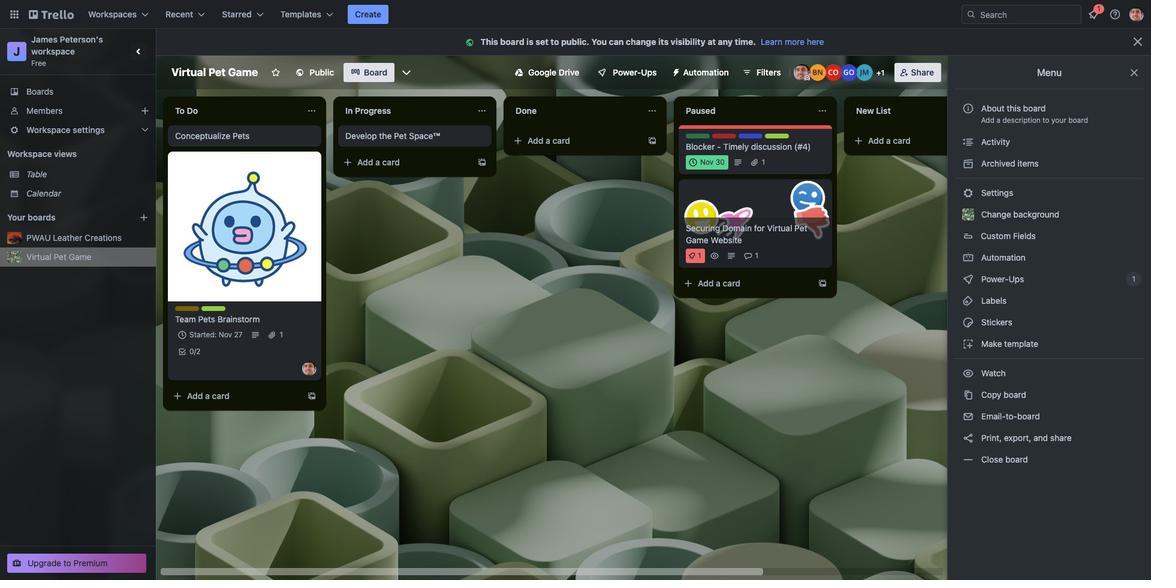 Task type: locate. For each thing, give the bounding box(es) containing it.
add a card down "website"
[[698, 278, 741, 288]]

/
[[194, 347, 196, 356]]

create from template… image
[[648, 136, 657, 146], [477, 158, 487, 167], [818, 279, 827, 288]]

copy board link
[[955, 386, 1144, 405]]

blocker - timely discussion (#4)
[[686, 142, 811, 152]]

3 sm image from the top
[[962, 252, 974, 264]]

about this board add a description to your board
[[981, 103, 1088, 125]]

started: nov 27
[[189, 330, 243, 339]]

in progress
[[345, 106, 391, 116]]

0 horizontal spatial virtual pet game
[[26, 252, 91, 262]]

workspace for workspace settings
[[26, 125, 71, 135]]

make
[[981, 339, 1002, 349]]

0 horizontal spatial pets
[[198, 314, 215, 324]]

nov
[[700, 158, 714, 167], [219, 330, 232, 339]]

workspace
[[31, 46, 75, 56]]

team left task
[[201, 306, 220, 315]]

2 sm image from the top
[[962, 187, 974, 199]]

power- inside button
[[613, 67, 641, 77]]

0 vertical spatial virtual
[[171, 66, 206, 79]]

to right 'set'
[[551, 37, 559, 47]]

6 sm image from the top
[[962, 454, 974, 466]]

a for paused
[[716, 278, 721, 288]]

virtual right for
[[767, 223, 792, 233]]

virtual inside text box
[[171, 66, 206, 79]]

game down pwau leather creations
[[69, 252, 91, 262]]

blocker inside 'blocker - timely discussion (#4)' link
[[686, 142, 715, 152]]

add a card down the at top
[[357, 157, 400, 167]]

sm image inside the labels link
[[962, 295, 974, 307]]

0 horizontal spatial virtual
[[26, 252, 51, 262]]

ups
[[641, 67, 657, 77], [1009, 274, 1024, 284]]

automation
[[683, 67, 729, 77], [979, 252, 1026, 263]]

workspace down members
[[26, 125, 71, 135]]

ups down automation link
[[1009, 274, 1024, 284]]

templates
[[280, 9, 321, 19]]

labels
[[979, 296, 1007, 306]]

game down securing
[[686, 235, 709, 245]]

sm image inside copy board link
[[962, 389, 974, 401]]

0 vertical spatial to
[[551, 37, 559, 47]]

0 vertical spatial virtual pet game
[[171, 66, 258, 79]]

5 sm image from the top
[[962, 338, 974, 350]]

free
[[31, 59, 46, 68]]

blocker up nov 30 checkbox
[[686, 142, 715, 152]]

0 vertical spatial pets
[[233, 131, 250, 141]]

0 vertical spatial workspace
[[26, 125, 71, 135]]

In Progress text field
[[338, 101, 470, 121]]

add a card button for done
[[508, 131, 643, 151]]

0 horizontal spatial ups
[[641, 67, 657, 77]]

add a card for paused
[[698, 278, 741, 288]]

1 vertical spatial ups
[[1009, 274, 1024, 284]]

sm image inside settings 'link'
[[962, 187, 974, 199]]

learn more here link
[[756, 37, 824, 47]]

automation down custom fields
[[979, 252, 1026, 263]]

members
[[26, 106, 63, 116]]

add down develop
[[357, 157, 373, 167]]

add down done
[[528, 136, 544, 146]]

add for done
[[528, 136, 544, 146]]

upgrade
[[28, 558, 61, 568]]

pets
[[233, 131, 250, 141], [198, 314, 215, 324]]

Board name text field
[[165, 63, 264, 82]]

0 horizontal spatial to
[[63, 558, 71, 568]]

ups down the this board is set to public. you can change its visibility at any time. learn more here at the top
[[641, 67, 657, 77]]

add a card down list
[[868, 136, 911, 146]]

sm image inside watch link
[[962, 368, 974, 380]]

2 horizontal spatial game
[[686, 235, 709, 245]]

0 horizontal spatial automation
[[683, 67, 729, 77]]

add a card for done
[[528, 136, 570, 146]]

1 horizontal spatial create from template… image
[[648, 136, 657, 146]]

pet down laugh image
[[795, 223, 807, 233]]

power-
[[613, 67, 641, 77], [981, 274, 1009, 284]]

to right upgrade
[[63, 558, 71, 568]]

board down export,
[[1006, 455, 1028, 465]]

0 vertical spatial automation
[[683, 67, 729, 77]]

game inside text box
[[228, 66, 258, 79]]

0 horizontal spatial create from template… image
[[477, 158, 487, 167]]

board up description
[[1023, 103, 1046, 113]]

1 vertical spatial virtual
[[767, 223, 792, 233]]

0 horizontal spatial team
[[175, 314, 196, 324]]

0 vertical spatial nov
[[700, 158, 714, 167]]

0 vertical spatial power-
[[613, 67, 641, 77]]

sm image inside email-to-board link
[[962, 411, 974, 423]]

card for done
[[553, 136, 570, 146]]

power-ups down change
[[613, 67, 657, 77]]

team pets brainstorm
[[175, 314, 260, 324]]

blocker left fyi
[[712, 134, 738, 143]]

virtual pet game inside text box
[[171, 66, 258, 79]]

nov left 27
[[219, 330, 232, 339]]

a for to do
[[205, 391, 210, 401]]

2 horizontal spatial virtual
[[767, 223, 792, 233]]

1 horizontal spatial virtual pet game
[[171, 66, 258, 79]]

+
[[877, 68, 881, 77]]

1 vertical spatial automation
[[979, 252, 1026, 263]]

and
[[1034, 433, 1048, 443]]

custom fields button
[[955, 227, 1144, 246]]

settings link
[[955, 183, 1144, 203]]

automation inside automation link
[[979, 252, 1026, 263]]

color: green, title: "goal" element
[[686, 134, 710, 143]]

template
[[1004, 339, 1039, 349]]

power- down can
[[613, 67, 641, 77]]

views
[[54, 149, 77, 159]]

1 horizontal spatial ups
[[1009, 274, 1024, 284]]

1 vertical spatial nov
[[219, 330, 232, 339]]

1 vertical spatial power-
[[981, 274, 1009, 284]]

search image
[[967, 10, 976, 19]]

power-ups button
[[589, 63, 664, 82]]

add down 0 / 2
[[187, 391, 203, 401]]

workspace settings
[[26, 125, 105, 135]]

0 vertical spatial create from template… image
[[648, 136, 657, 146]]

1 vertical spatial pets
[[198, 314, 215, 324]]

drive
[[559, 67, 579, 77]]

make template link
[[955, 335, 1144, 354]]

sm image inside close board link
[[962, 454, 974, 466]]

sm image inside automation link
[[962, 252, 974, 264]]

sm image for settings
[[962, 187, 974, 199]]

board right your
[[1069, 116, 1088, 125]]

filters
[[757, 67, 781, 77]]

1 horizontal spatial team
[[201, 306, 220, 315]]

workspace inside dropdown button
[[26, 125, 71, 135]]

table
[[26, 169, 47, 179]]

your
[[7, 212, 25, 222]]

Nov 30 checkbox
[[686, 155, 728, 170]]

set
[[536, 37, 549, 47]]

sm image inside the make template link
[[962, 338, 974, 350]]

export,
[[1004, 433, 1032, 443]]

1 vertical spatial game
[[686, 235, 709, 245]]

1 vertical spatial james peterson (jamespeterson93) image
[[794, 64, 811, 81]]

ups inside button
[[641, 67, 657, 77]]

2 horizontal spatial create from template… image
[[818, 279, 827, 288]]

more
[[785, 37, 805, 47]]

1 horizontal spatial game
[[228, 66, 258, 79]]

add a card button down the new list text box
[[849, 131, 983, 151]]

card for in progress
[[382, 157, 400, 167]]

boards link
[[0, 82, 156, 101]]

calendar
[[26, 188, 61, 198]]

james peterson (jamespeterson93) image right open information menu image
[[1130, 7, 1144, 22]]

add inside about this board add a description to your board
[[981, 116, 995, 125]]

upgrade to premium link
[[7, 554, 146, 573]]

sm image for make template
[[962, 338, 974, 350]]

sm image inside archived items link
[[962, 158, 974, 170]]

2 horizontal spatial james peterson (jamespeterson93) image
[[1130, 7, 1144, 22]]

sm image inside stickers link
[[962, 317, 974, 329]]

sm image inside activity link
[[962, 136, 974, 148]]

gary orlando (garyorlando) image
[[840, 64, 857, 81]]

pet right the at top
[[394, 131, 407, 141]]

a for done
[[546, 136, 550, 146]]

2 vertical spatial james peterson (jamespeterson93) image
[[302, 362, 317, 376]]

0 horizontal spatial james peterson (jamespeterson93) image
[[302, 362, 317, 376]]

virtual down pwau
[[26, 252, 51, 262]]

learn
[[761, 37, 783, 47]]

1 vertical spatial workspace
[[7, 149, 52, 159]]

board
[[500, 37, 525, 47], [1023, 103, 1046, 113], [1069, 116, 1088, 125], [1004, 390, 1026, 400], [1017, 411, 1040, 422], [1006, 455, 1028, 465]]

add a card button down "develop the pet space™️" link
[[338, 153, 473, 172]]

back to home image
[[29, 5, 74, 24]]

to
[[551, 37, 559, 47], [1043, 116, 1050, 125], [63, 558, 71, 568]]

space™️
[[409, 131, 440, 141]]

pets down to do text box on the top left of the page
[[233, 131, 250, 141]]

pet down leather
[[54, 252, 67, 262]]

add a card button down "website"
[[679, 274, 813, 293]]

color: red, title: "blocker" element
[[712, 134, 738, 143]]

1 horizontal spatial virtual
[[171, 66, 206, 79]]

christina overa (christinaovera) image
[[825, 64, 842, 81]]

add a card for in progress
[[357, 157, 400, 167]]

discussion
[[751, 142, 792, 152]]

0 vertical spatial game
[[228, 66, 258, 79]]

2 horizontal spatial to
[[1043, 116, 1050, 125]]

pets for team
[[198, 314, 215, 324]]

develop
[[345, 131, 377, 141]]

sm image
[[962, 158, 974, 170], [962, 187, 974, 199], [962, 252, 974, 264], [962, 295, 974, 307], [962, 338, 974, 350], [962, 454, 974, 466]]

pets up started:
[[198, 314, 215, 324]]

add a card down done
[[528, 136, 570, 146]]

can
[[609, 37, 624, 47]]

game left 'star or unstar board' image
[[228, 66, 258, 79]]

team
[[201, 306, 220, 315], [175, 314, 196, 324]]

sm image inside print, export, and share link
[[962, 432, 974, 444]]

2 vertical spatial create from template… image
[[818, 279, 827, 288]]

settings
[[979, 188, 1013, 198]]

team down color: yellow, title: none image
[[175, 314, 196, 324]]

do
[[187, 106, 198, 116]]

add a card button down 2
[[168, 387, 302, 406]]

0 horizontal spatial power-ups
[[613, 67, 657, 77]]

workspace up table
[[7, 149, 52, 159]]

0 horizontal spatial game
[[69, 252, 91, 262]]

sm image inside automation button
[[667, 63, 683, 80]]

print,
[[981, 433, 1002, 443]]

automation down at
[[683, 67, 729, 77]]

creations
[[85, 233, 122, 243]]

2 vertical spatial to
[[63, 558, 71, 568]]

conceptualize pets link
[[175, 130, 314, 142]]

sm image
[[464, 37, 481, 49], [667, 63, 683, 80], [962, 136, 974, 148], [962, 273, 974, 285], [962, 317, 974, 329], [962, 368, 974, 380], [962, 389, 974, 401], [962, 411, 974, 423], [962, 432, 974, 444]]

1 sm image from the top
[[962, 158, 974, 170]]

copy board
[[979, 390, 1026, 400]]

leather
[[53, 233, 82, 243]]

27
[[234, 330, 243, 339]]

1 horizontal spatial pets
[[233, 131, 250, 141]]

Search field
[[976, 5, 1081, 23]]

nov 30
[[700, 158, 725, 167]]

primary element
[[0, 0, 1151, 29]]

nov left 30
[[700, 158, 714, 167]]

Paused text field
[[679, 101, 811, 121]]

game inside securing domain for virtual pet game website
[[686, 235, 709, 245]]

james peterson (jamespeterson93) image left 'christina overa (christinaovera)' image
[[794, 64, 811, 81]]

this
[[1007, 103, 1021, 113]]

google drive
[[528, 67, 579, 77]]

game
[[228, 66, 258, 79], [686, 235, 709, 245], [69, 252, 91, 262]]

2 vertical spatial virtual
[[26, 252, 51, 262]]

virtual pet game up to do text box on the top left of the page
[[171, 66, 258, 79]]

james peterson (jamespeterson93) image
[[1130, 7, 1144, 22], [794, 64, 811, 81], [302, 362, 317, 376]]

1 vertical spatial create from template… image
[[477, 158, 487, 167]]

power- up "labels"
[[981, 274, 1009, 284]]

add a card down 2
[[187, 391, 230, 401]]

create from template… image for in progress
[[477, 158, 487, 167]]

workspace navigation collapse icon image
[[131, 43, 148, 60]]

add down about
[[981, 116, 995, 125]]

started:
[[189, 330, 217, 339]]

0 vertical spatial power-ups
[[613, 67, 657, 77]]

pwau
[[26, 233, 51, 243]]

james peterson (jamespeterson93) image up create from template… icon
[[302, 362, 317, 376]]

change background
[[979, 209, 1060, 219]]

templates button
[[273, 5, 341, 24]]

pet up to do text box on the top left of the page
[[208, 66, 226, 79]]

virtual up to do
[[171, 66, 206, 79]]

virtual pet game down leather
[[26, 252, 91, 262]]

1 horizontal spatial james peterson (jamespeterson93) image
[[794, 64, 811, 81]]

1 vertical spatial virtual pet game
[[26, 252, 91, 262]]

1 vertical spatial power-ups
[[979, 274, 1027, 284]]

power-ups up "labels"
[[979, 274, 1027, 284]]

add down "website"
[[698, 278, 714, 288]]

close board
[[979, 455, 1028, 465]]

public button
[[288, 63, 341, 82]]

team pets brainstorm link
[[175, 314, 314, 326]]

to left your
[[1043, 116, 1050, 125]]

virtual pet game
[[171, 66, 258, 79], [26, 252, 91, 262]]

1 horizontal spatial nov
[[700, 158, 714, 167]]

nov inside checkbox
[[700, 158, 714, 167]]

1
[[881, 68, 885, 77], [762, 158, 765, 167], [698, 251, 701, 260], [755, 251, 759, 260], [1132, 275, 1136, 284], [280, 330, 283, 339]]

this member is an admin of this board. image
[[805, 76, 810, 81]]

0 vertical spatial ups
[[641, 67, 657, 77]]

team for team task
[[201, 306, 220, 315]]

virtual pet game inside 'link'
[[26, 252, 91, 262]]

google drive icon image
[[515, 68, 524, 77]]

0 horizontal spatial power-
[[613, 67, 641, 77]]

1 horizontal spatial automation
[[979, 252, 1026, 263]]

archived items
[[979, 158, 1039, 168]]

1 vertical spatial to
[[1043, 116, 1050, 125]]

color: blue, title: "fyi" element
[[739, 134, 763, 143]]

custom fields
[[981, 231, 1036, 241]]

virtual
[[171, 66, 206, 79], [767, 223, 792, 233], [26, 252, 51, 262]]

-
[[717, 142, 721, 152]]

0 vertical spatial james peterson (jamespeterson93) image
[[1130, 7, 1144, 22]]

add a card button down done text field
[[508, 131, 643, 151]]

2 vertical spatial game
[[69, 252, 91, 262]]

4 sm image from the top
[[962, 295, 974, 307]]

add board image
[[139, 213, 149, 222]]

you
[[592, 37, 607, 47]]



Task type: describe. For each thing, give the bounding box(es) containing it.
sm image for close board
[[962, 454, 974, 466]]

close
[[981, 455, 1003, 465]]

To Do text field
[[168, 101, 300, 121]]

james peterson's workspace link
[[31, 34, 105, 56]]

workspace views
[[7, 149, 77, 159]]

sm image for activity
[[962, 136, 974, 148]]

color: yellow, title: none image
[[175, 306, 199, 311]]

add a card button for to do
[[168, 387, 302, 406]]

blocker for blocker - timely discussion (#4)
[[686, 142, 715, 152]]

card for paused
[[723, 278, 741, 288]]

j link
[[7, 42, 26, 61]]

the
[[379, 131, 392, 141]]

members link
[[0, 101, 156, 121]]

recent
[[166, 9, 193, 19]]

description
[[1003, 116, 1041, 125]]

sm image for print, export, and share
[[962, 432, 974, 444]]

sm image for email-to-board
[[962, 411, 974, 423]]

pwau leather creations link
[[26, 232, 149, 244]]

this board is set to public. you can change its visibility at any time. learn more here
[[481, 37, 824, 47]]

team task
[[201, 306, 238, 315]]

color: bold lime, title: none image
[[765, 134, 789, 139]]

Done text field
[[508, 101, 640, 121]]

1 horizontal spatial to
[[551, 37, 559, 47]]

sm image for archived items
[[962, 158, 974, 170]]

watch link
[[955, 364, 1144, 383]]

task
[[222, 306, 238, 315]]

game inside 'link'
[[69, 252, 91, 262]]

add a card button for paused
[[679, 274, 813, 293]]

premium
[[73, 558, 108, 568]]

add down new list
[[868, 136, 884, 146]]

public.
[[561, 37, 590, 47]]

pets for conceptualize
[[233, 131, 250, 141]]

james peterson's workspace free
[[31, 34, 105, 68]]

here
[[807, 37, 824, 47]]

email-to-board
[[979, 411, 1040, 422]]

power-ups inside button
[[613, 67, 657, 77]]

securing domain for virtual pet game website link
[[686, 222, 825, 246]]

2
[[196, 347, 201, 356]]

james
[[31, 34, 58, 44]]

board
[[364, 67, 388, 77]]

boards
[[26, 86, 54, 97]]

new
[[856, 106, 874, 116]]

settings
[[73, 125, 105, 135]]

your boards
[[7, 212, 56, 222]]

create button
[[348, 5, 389, 24]]

stickers link
[[955, 313, 1144, 332]]

in
[[345, 106, 353, 116]]

your boards with 2 items element
[[7, 210, 121, 225]]

print, export, and share link
[[955, 429, 1144, 448]]

fields
[[1013, 231, 1036, 241]]

add for to do
[[187, 391, 203, 401]]

public
[[310, 67, 334, 77]]

team for team pets brainstorm
[[175, 314, 196, 324]]

color: bold lime, title: "team task" element
[[201, 306, 238, 315]]

any
[[718, 37, 733, 47]]

sm image for stickers
[[962, 317, 974, 329]]

add a card for to do
[[187, 391, 230, 401]]

virtual pet game link
[[26, 251, 149, 263]]

pet inside securing domain for virtual pet game website
[[795, 223, 807, 233]]

a inside about this board add a description to your board
[[997, 116, 1001, 125]]

add a card button for in progress
[[338, 153, 473, 172]]

ben nelson (bennelson96) image
[[809, 64, 826, 81]]

menu
[[1037, 67, 1062, 78]]

peterson's
[[60, 34, 103, 44]]

board left the is
[[500, 37, 525, 47]]

board link
[[344, 63, 395, 82]]

at
[[708, 37, 716, 47]]

30
[[716, 158, 725, 167]]

open information menu image
[[1109, 8, 1121, 20]]

sm image for power-ups
[[962, 273, 974, 285]]

create from template… image for paused
[[818, 279, 827, 288]]

done
[[516, 106, 537, 116]]

blocker for blocker fyi
[[712, 134, 738, 143]]

pwau leather creations
[[26, 233, 122, 243]]

0 horizontal spatial nov
[[219, 330, 232, 339]]

customize views image
[[401, 67, 413, 79]]

card for to do
[[212, 391, 230, 401]]

virtual inside 'link'
[[26, 252, 51, 262]]

workspace settings button
[[0, 121, 156, 140]]

1 horizontal spatial power-ups
[[979, 274, 1027, 284]]

board up the to-
[[1004, 390, 1026, 400]]

goal
[[686, 134, 702, 143]]

create from template… image for done
[[648, 136, 657, 146]]

about
[[981, 103, 1005, 113]]

board up print, export, and share
[[1017, 411, 1040, 422]]

close board link
[[955, 450, 1144, 470]]

sm image for automation
[[962, 252, 974, 264]]

share button
[[894, 63, 941, 82]]

1 horizontal spatial power-
[[981, 274, 1009, 284]]

james peterson (jamespeterson93) image inside primary element
[[1130, 7, 1144, 22]]

develop the pet space™️
[[345, 131, 440, 141]]

jeremy miller (jeremymiller198) image
[[856, 64, 873, 81]]

paused
[[686, 106, 716, 116]]

sm image for copy board
[[962, 389, 974, 401]]

automation inside automation button
[[683, 67, 729, 77]]

starred button
[[215, 5, 271, 24]]

fyi
[[739, 134, 750, 143]]

pet inside 'link'
[[54, 252, 67, 262]]

share
[[911, 67, 934, 77]]

website
[[711, 235, 742, 245]]

stickers
[[979, 317, 1013, 327]]

virtual inside securing domain for virtual pet game website
[[767, 223, 792, 233]]

add for in progress
[[357, 157, 373, 167]]

0
[[189, 347, 194, 356]]

star or unstar board image
[[271, 68, 281, 77]]

sm image for labels
[[962, 295, 974, 307]]

items
[[1018, 158, 1039, 168]]

table link
[[26, 168, 149, 180]]

labels link
[[955, 291, 1144, 311]]

timely
[[723, 142, 749, 152]]

to inside upgrade to premium link
[[63, 558, 71, 568]]

j
[[13, 44, 20, 58]]

to do
[[175, 106, 198, 116]]

to-
[[1006, 411, 1017, 422]]

workspaces button
[[81, 5, 156, 24]]

add for paused
[[698, 278, 714, 288]]

1 notification image
[[1087, 7, 1101, 22]]

develop the pet space™️ link
[[345, 130, 484, 142]]

create
[[355, 9, 381, 19]]

pet inside text box
[[208, 66, 226, 79]]

email-
[[981, 411, 1006, 422]]

workspace for workspace views
[[7, 149, 52, 159]]

New List text field
[[849, 101, 981, 121]]

+ 1
[[877, 68, 885, 77]]

change
[[981, 209, 1011, 219]]

is
[[527, 37, 534, 47]]

print, export, and share
[[979, 433, 1072, 443]]

to
[[175, 106, 185, 116]]

laugh image
[[786, 177, 829, 220]]

list
[[876, 106, 891, 116]]

sm image for watch
[[962, 368, 974, 380]]

to inside about this board add a description to your board
[[1043, 116, 1050, 125]]

a for in progress
[[375, 157, 380, 167]]

create from template… image
[[307, 392, 317, 401]]

for
[[754, 223, 765, 233]]

google drive button
[[508, 63, 587, 82]]

securing
[[686, 223, 720, 233]]

conceptualize
[[175, 131, 230, 141]]

switch to… image
[[8, 8, 20, 20]]



Task type: vqa. For each thing, say whether or not it's contained in the screenshot.
👎 Negatives
no



